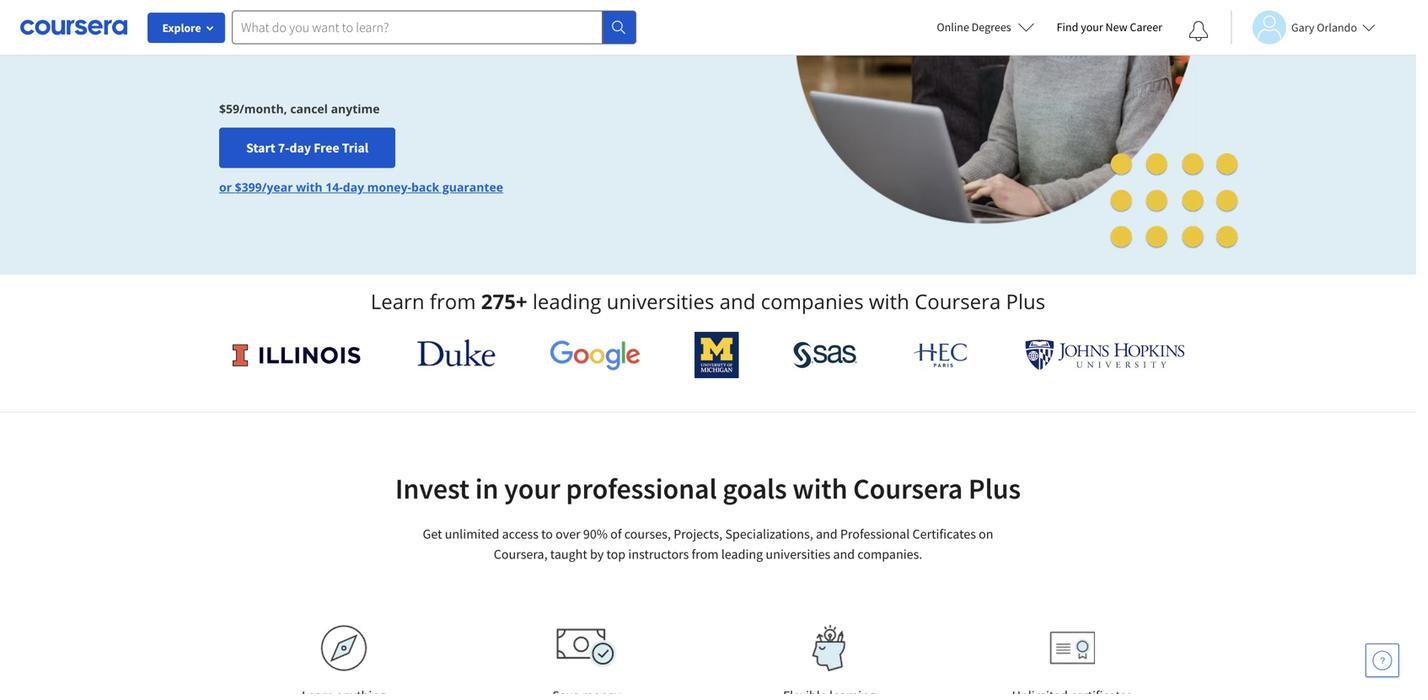 Task type: describe. For each thing, give the bounding box(es) containing it.
explore button
[[148, 13, 225, 43]]

1 vertical spatial your
[[504, 471, 560, 507]]

or
[[219, 179, 232, 195]]

invest
[[395, 471, 470, 507]]

day inside start 7-day free trial button
[[289, 139, 311, 156]]

orlando
[[1317, 20, 1357, 35]]

online degrees button
[[923, 8, 1048, 46]]

learn from 275+ leading universities and companies with coursera plus
[[371, 288, 1045, 315]]

unlimited
[[445, 526, 499, 543]]

online degrees
[[937, 19, 1011, 35]]

of
[[610, 526, 622, 543]]

$59
[[219, 101, 239, 117]]

university of michigan image
[[695, 332, 739, 378]]

0 vertical spatial from
[[430, 288, 476, 315]]

free
[[314, 139, 339, 156]]

14-
[[326, 179, 343, 195]]

goals
[[723, 471, 787, 507]]

0 vertical spatial and
[[720, 288, 756, 315]]

taught
[[550, 546, 587, 563]]

universities inside get unlimited access to over 90% of courses, projects, specializations, and professional certificates on coursera, taught by top instructors from leading universities and companies.
[[766, 546, 830, 563]]

in
[[475, 471, 499, 507]]

save money image
[[556, 629, 617, 668]]

companies.
[[858, 546, 922, 563]]

projects,
[[674, 526, 722, 543]]

on
[[979, 526, 993, 543]]

coursera,
[[494, 546, 548, 563]]

professional
[[840, 526, 910, 543]]

/year
[[262, 179, 293, 195]]

show notifications image
[[1188, 21, 1209, 41]]

trial
[[342, 139, 368, 156]]

companies
[[761, 288, 864, 315]]

google image
[[550, 340, 641, 371]]

0 horizontal spatial universities
[[607, 288, 714, 315]]

certificates
[[912, 526, 976, 543]]

start
[[246, 139, 275, 156]]

find your new career link
[[1048, 17, 1171, 38]]

2 vertical spatial and
[[833, 546, 855, 563]]

instructors
[[628, 546, 689, 563]]

money-
[[367, 179, 411, 195]]

career
[[1130, 19, 1162, 35]]

0 vertical spatial plus
[[1006, 288, 1045, 315]]

What do you want to learn? text field
[[232, 11, 603, 44]]

/month,
[[239, 101, 287, 117]]

$399
[[235, 179, 262, 195]]

professional
[[566, 471, 717, 507]]

1 vertical spatial coursera
[[853, 471, 963, 507]]

online
[[937, 19, 969, 35]]

johns hopkins university image
[[1025, 340, 1185, 371]]

hec paris image
[[912, 338, 971, 373]]

invest in your professional goals with coursera plus
[[395, 471, 1021, 507]]

over
[[556, 526, 580, 543]]

guarantee
[[442, 179, 503, 195]]

leading inside get unlimited access to over 90% of courses, projects, specializations, and professional certificates on coursera, taught by top instructors from leading universities and companies.
[[721, 546, 763, 563]]

university of illinois at urbana-champaign image
[[231, 342, 363, 369]]

coursera image
[[20, 14, 127, 41]]

2 horizontal spatial with
[[869, 288, 909, 315]]



Task type: vqa. For each thing, say whether or not it's contained in the screenshot.
"search field"
yes



Task type: locate. For each thing, give the bounding box(es) containing it.
1 vertical spatial day
[[343, 179, 364, 195]]

1 vertical spatial with
[[869, 288, 909, 315]]

by
[[590, 546, 604, 563]]

duke university image
[[417, 340, 495, 367]]

0 horizontal spatial from
[[430, 288, 476, 315]]

90%
[[583, 526, 608, 543]]

0 vertical spatial leading
[[533, 288, 601, 315]]

$59 /month, cancel anytime
[[219, 101, 380, 117]]

from
[[430, 288, 476, 315], [692, 546, 719, 563]]

0 horizontal spatial day
[[289, 139, 311, 156]]

day left money-
[[343, 179, 364, 195]]

leading up google image
[[533, 288, 601, 315]]

leading down specializations,
[[721, 546, 763, 563]]

courses,
[[624, 526, 671, 543]]

universities up university of michigan image
[[607, 288, 714, 315]]

and down professional at the bottom right of page
[[833, 546, 855, 563]]

275+
[[481, 288, 527, 315]]

your right in
[[504, 471, 560, 507]]

from down projects,
[[692, 546, 719, 563]]

unlimited certificates image
[[1050, 632, 1095, 665]]

sas image
[[793, 342, 858, 369]]

1 horizontal spatial leading
[[721, 546, 763, 563]]

from inside get unlimited access to over 90% of courses, projects, specializations, and professional certificates on coursera, taught by top instructors from leading universities and companies.
[[692, 546, 719, 563]]

back
[[411, 179, 439, 195]]

find your new career
[[1057, 19, 1162, 35]]

and up university of michigan image
[[720, 288, 756, 315]]

coursera up the hec paris image
[[915, 288, 1001, 315]]

1 horizontal spatial day
[[343, 179, 364, 195]]

1 vertical spatial universities
[[766, 546, 830, 563]]

plus
[[1006, 288, 1045, 315], [968, 471, 1021, 507]]

get unlimited access to over 90% of courses, projects, specializations, and professional certificates on coursera, taught by top instructors from leading universities and companies.
[[423, 526, 993, 563]]

2 vertical spatial with
[[793, 471, 847, 507]]

gary orlando button
[[1231, 11, 1376, 44]]

0 horizontal spatial your
[[504, 471, 560, 507]]

your
[[1081, 19, 1103, 35], [504, 471, 560, 507]]

learn anything image
[[321, 625, 367, 672]]

new
[[1106, 19, 1128, 35]]

0 vertical spatial with
[[296, 179, 323, 195]]

universities down specializations,
[[766, 546, 830, 563]]

from left the 275+
[[430, 288, 476, 315]]

or $399 /year with 14-day money-back guarantee
[[219, 179, 503, 195]]

with right goals
[[793, 471, 847, 507]]

learn
[[371, 288, 424, 315]]

with left 14-
[[296, 179, 323, 195]]

day left free
[[289, 139, 311, 156]]

0 vertical spatial your
[[1081, 19, 1103, 35]]

day
[[289, 139, 311, 156], [343, 179, 364, 195]]

1 vertical spatial from
[[692, 546, 719, 563]]

1 vertical spatial leading
[[721, 546, 763, 563]]

None search field
[[232, 11, 636, 44]]

start 7-day free trial
[[246, 139, 368, 156]]

coursera
[[915, 288, 1001, 315], [853, 471, 963, 507]]

universities
[[607, 288, 714, 315], [766, 546, 830, 563]]

explore
[[162, 20, 201, 35]]

your right find
[[1081, 19, 1103, 35]]

coursera up professional at the bottom right of page
[[853, 471, 963, 507]]

0 vertical spatial day
[[289, 139, 311, 156]]

top
[[606, 546, 626, 563]]

find
[[1057, 19, 1078, 35]]

leading
[[533, 288, 601, 315], [721, 546, 763, 563]]

1 horizontal spatial from
[[692, 546, 719, 563]]

0 vertical spatial coursera
[[915, 288, 1001, 315]]

0 horizontal spatial leading
[[533, 288, 601, 315]]

degrees
[[972, 19, 1011, 35]]

get
[[423, 526, 442, 543]]

start 7-day free trial button
[[219, 127, 395, 168]]

0 horizontal spatial with
[[296, 179, 323, 195]]

1 vertical spatial plus
[[968, 471, 1021, 507]]

and left professional at the bottom right of page
[[816, 526, 838, 543]]

access
[[502, 526, 539, 543]]

with
[[296, 179, 323, 195], [869, 288, 909, 315], [793, 471, 847, 507]]

gary orlando
[[1291, 20, 1357, 35]]

specializations,
[[725, 526, 813, 543]]

cancel
[[290, 101, 328, 117]]

to
[[541, 526, 553, 543]]

anytime
[[331, 101, 380, 117]]

flexible learning image
[[800, 625, 858, 672]]

1 horizontal spatial your
[[1081, 19, 1103, 35]]

1 vertical spatial and
[[816, 526, 838, 543]]

gary
[[1291, 20, 1314, 35]]

help center image
[[1372, 651, 1392, 671]]

and
[[720, 288, 756, 315], [816, 526, 838, 543], [833, 546, 855, 563]]

7-
[[278, 139, 289, 156]]

0 vertical spatial universities
[[607, 288, 714, 315]]

1 horizontal spatial with
[[793, 471, 847, 507]]

with right companies
[[869, 288, 909, 315]]

1 horizontal spatial universities
[[766, 546, 830, 563]]



